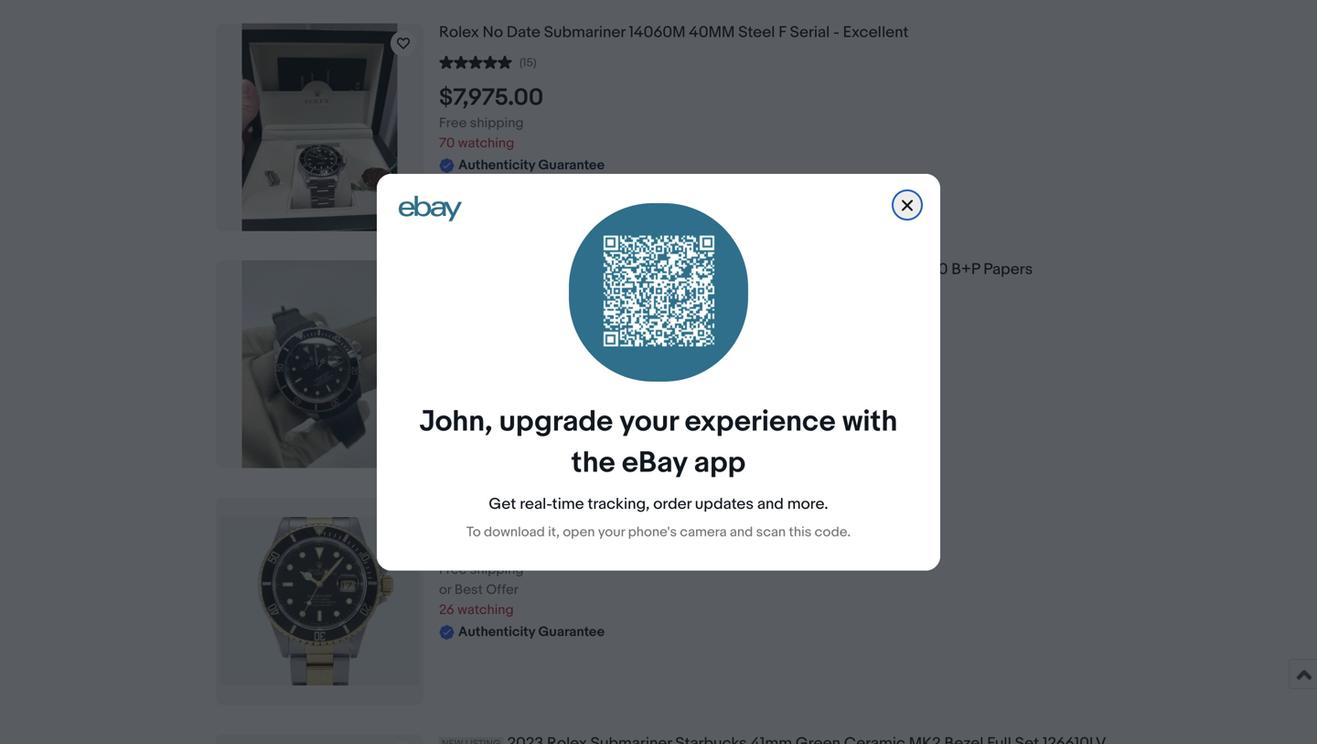 Task type: vqa. For each thing, say whether or not it's contained in the screenshot.
and to the bottom
yes



Task type: locate. For each thing, give the bounding box(es) containing it.
guarantee
[[539, 157, 605, 173], [539, 624, 605, 640]]

40mm
[[689, 23, 735, 42]]

rolex
[[439, 23, 479, 42], [475, 260, 515, 279]]

papers
[[984, 260, 1034, 279]]

date
[[507, 23, 541, 42], [604, 260, 638, 279]]

and
[[758, 494, 784, 514], [730, 524, 753, 540]]

0 vertical spatial authenticity guarantee
[[459, 157, 605, 173]]

1 vertical spatial authenticity guarantee
[[459, 624, 605, 640]]

2 authenticity from the top
[[459, 624, 536, 640]]

1 horizontal spatial date
[[604, 260, 638, 279]]

0 vertical spatial guarantee
[[539, 157, 605, 173]]

0 vertical spatial watching
[[458, 135, 515, 151]]

and up scan
[[758, 494, 784, 514]]

authenticity guarantee
[[459, 157, 605, 173], [459, 624, 605, 640]]

1 vertical spatial submariner
[[519, 260, 600, 279]]

1 vertical spatial authenticity
[[459, 624, 536, 640]]

rolex no date submariner 14060m 40mm steel f serial - excellent image
[[242, 23, 398, 231]]

1 free from the top
[[439, 115, 467, 131]]

shipping inside $7,975.00 free shipping 70 watching
[[470, 115, 524, 131]]

free up 70
[[439, 115, 467, 131]]

1989 rolex submariner date 40mm black dial rubber strap watch 16610 b+p papers
[[439, 260, 1034, 279]]

free for $7,179.00
[[439, 561, 467, 578]]

free for $7,975.00
[[439, 115, 467, 131]]

and left scan
[[730, 524, 753, 540]]

0 vertical spatial authenticity
[[459, 157, 536, 173]]

tracking,
[[588, 494, 650, 514]]

0 vertical spatial date
[[507, 23, 541, 42]]

shipping inside $7,179.00 free shipping or best offer 26 watching
[[470, 561, 524, 578]]

shipping
[[470, 115, 524, 131], [470, 561, 524, 578]]

john,
[[420, 404, 493, 440]]

ebay
[[622, 445, 688, 481]]

your inside john, upgrade your experience with the ebay app
[[620, 404, 679, 440]]

1 vertical spatial watching
[[458, 602, 514, 618]]

0 horizontal spatial and
[[730, 524, 753, 540]]

your up ebay in the bottom of the page
[[620, 404, 679, 440]]

rolex up 5 out of 5 stars image
[[439, 23, 479, 42]]

this
[[789, 524, 812, 540]]

date up (15)
[[507, 23, 541, 42]]

free inside $7,179.00 free shipping or best offer 26 watching
[[439, 561, 467, 578]]

1989
[[439, 260, 472, 279]]

1 vertical spatial free
[[439, 561, 467, 578]]

submariner
[[478, 497, 558, 516]]

no
[[483, 23, 503, 42]]

authenticity guarantee down $7,975.00 free shipping 70 watching
[[459, 157, 605, 173]]

(15) link
[[439, 53, 537, 70]]

date left 40mm
[[604, 260, 638, 279]]

2 watching from the top
[[458, 602, 514, 618]]

0 vertical spatial and
[[758, 494, 784, 514]]

1 authenticity from the top
[[459, 157, 536, 173]]

real-
[[520, 494, 552, 514]]

your down tracking,
[[598, 524, 625, 540]]

more.
[[788, 494, 829, 514]]

submariner
[[544, 23, 626, 42], [519, 260, 600, 279]]

watching inside $7,179.00 free shipping or best offer 26 watching
[[458, 602, 514, 618]]

1 vertical spatial guarantee
[[539, 624, 605, 640]]

steel
[[739, 23, 776, 42]]

authenticity
[[459, 157, 536, 173], [459, 624, 536, 640]]

2 authenticity guarantee from the top
[[459, 624, 605, 640]]

1 vertical spatial rolex
[[475, 260, 515, 279]]

1 vertical spatial shipping
[[470, 561, 524, 578]]

your
[[620, 404, 679, 440], [598, 524, 625, 540]]

serial
[[790, 23, 830, 42]]

tap to watch item - rolex no date submariner 14060m 40mm steel f serial - excellent image
[[391, 31, 416, 56]]

with
[[843, 404, 898, 440]]

free up or
[[439, 561, 467, 578]]

order
[[654, 494, 692, 514]]

authenticity down $7,975.00 free shipping 70 watching
[[459, 157, 536, 173]]

-
[[834, 23, 840, 42]]

$7,975.00
[[439, 84, 544, 112]]

2 free from the top
[[439, 561, 467, 578]]

free
[[439, 115, 467, 131], [439, 561, 467, 578]]

code.
[[815, 524, 851, 540]]

rolex submariner 16613 link
[[439, 497, 1303, 517]]

john, upgrade your experience with the ebay app element
[[420, 404, 898, 481]]

1 watching from the top
[[458, 135, 515, 151]]

phone's
[[628, 524, 677, 540]]

0 vertical spatial shipping
[[470, 115, 524, 131]]

watching down offer
[[458, 602, 514, 618]]

$7,975.00 free shipping 70 watching
[[439, 84, 544, 151]]

shipping for $7,179.00
[[470, 561, 524, 578]]

0 vertical spatial free
[[439, 115, 467, 131]]

0 vertical spatial your
[[620, 404, 679, 440]]

2 shipping from the top
[[470, 561, 524, 578]]

to download it, open your phone's camera and scan this code.
[[467, 524, 851, 540]]

0 horizontal spatial date
[[507, 23, 541, 42]]

watching
[[458, 135, 515, 151], [458, 602, 514, 618]]

authenticity guarantee down offer
[[459, 624, 605, 640]]

1 vertical spatial date
[[604, 260, 638, 279]]

or
[[439, 582, 452, 598]]

camera
[[680, 524, 727, 540]]

rolex right the 1989
[[475, 260, 515, 279]]

shipping up offer
[[470, 561, 524, 578]]

14060m
[[629, 23, 686, 42]]

40mm
[[641, 260, 688, 279]]

1 vertical spatial and
[[730, 524, 753, 540]]

1 shipping from the top
[[470, 115, 524, 131]]

5 out of 5 stars image
[[439, 53, 512, 70]]

it,
[[548, 524, 560, 540]]

watching right 70
[[458, 135, 515, 151]]

dial
[[734, 260, 761, 279]]

authenticity down offer
[[459, 624, 536, 640]]

rolex
[[439, 497, 475, 516]]

free inside $7,975.00 free shipping 70 watching
[[439, 115, 467, 131]]

26
[[439, 602, 455, 618]]

shipping down $7,975.00 on the left top of page
[[470, 115, 524, 131]]

black
[[691, 260, 730, 279]]

1989 rolex submariner date 40mm black dial rubber strap watch 16610 b+p papers link
[[439, 260, 1303, 280]]

john, upgrade your experience with the ebay app dialog
[[0, 0, 1318, 744]]



Task type: describe. For each thing, give the bounding box(es) containing it.
1 authenticity guarantee from the top
[[459, 157, 605, 173]]

get
[[489, 494, 516, 514]]

best
[[455, 582, 483, 598]]

strap
[[820, 260, 858, 279]]

updates
[[695, 494, 754, 514]]

open
[[563, 524, 595, 540]]

to
[[467, 524, 481, 540]]

70
[[439, 135, 455, 151]]

upgrade
[[499, 404, 613, 440]]

get real-time tracking, order updates and more. element
[[489, 494, 829, 514]]

time
[[552, 494, 584, 514]]

watch
[[862, 260, 907, 279]]

b+p
[[952, 260, 981, 279]]

rolex submariner 16613 image
[[216, 517, 424, 686]]

shipping for $7,975.00
[[470, 115, 524, 131]]

(15)
[[520, 56, 537, 70]]

1 horizontal spatial and
[[758, 494, 784, 514]]

1 guarantee from the top
[[539, 157, 605, 173]]

tap to watch item - 2023 rolex submariner starbucks 41mm green ceramic mk2 bezel full set 126610lv image
[[391, 742, 416, 744]]

watching inside $7,975.00 free shipping 70 watching
[[458, 135, 515, 151]]

f
[[779, 23, 787, 42]]

rubber
[[764, 260, 817, 279]]

16613
[[562, 497, 599, 516]]

john, upgrade your experience with the ebay app
[[420, 404, 898, 481]]

experience
[[685, 404, 836, 440]]

excellent
[[843, 23, 909, 42]]

0 vertical spatial rolex
[[439, 23, 479, 42]]

0 vertical spatial submariner
[[544, 23, 626, 42]]

rolex no date submariner 14060m 40mm steel f serial - excellent
[[439, 23, 909, 42]]

$7,179.00
[[439, 530, 535, 559]]

2 guarantee from the top
[[539, 624, 605, 640]]

16610
[[910, 260, 949, 279]]

$7,179.00 free shipping or best offer 26 watching
[[439, 530, 535, 618]]

the
[[572, 445, 616, 481]]

rolex no date submariner 14060m 40mm steel f serial - excellent link
[[439, 23, 1303, 43]]

1989 rolex submariner date 40mm black dial rubber strap watch 16610 b+p papers image
[[242, 261, 398, 468]]

1 vertical spatial your
[[598, 524, 625, 540]]

get real-time tracking, order updates and more.
[[489, 494, 829, 514]]

rolex submariner 16613
[[439, 497, 599, 516]]

to download it, open your phone's camera and scan this code. element
[[467, 524, 851, 540]]

app
[[694, 445, 746, 481]]

scan
[[757, 524, 786, 540]]

offer
[[486, 582, 519, 598]]

download
[[484, 524, 545, 540]]



